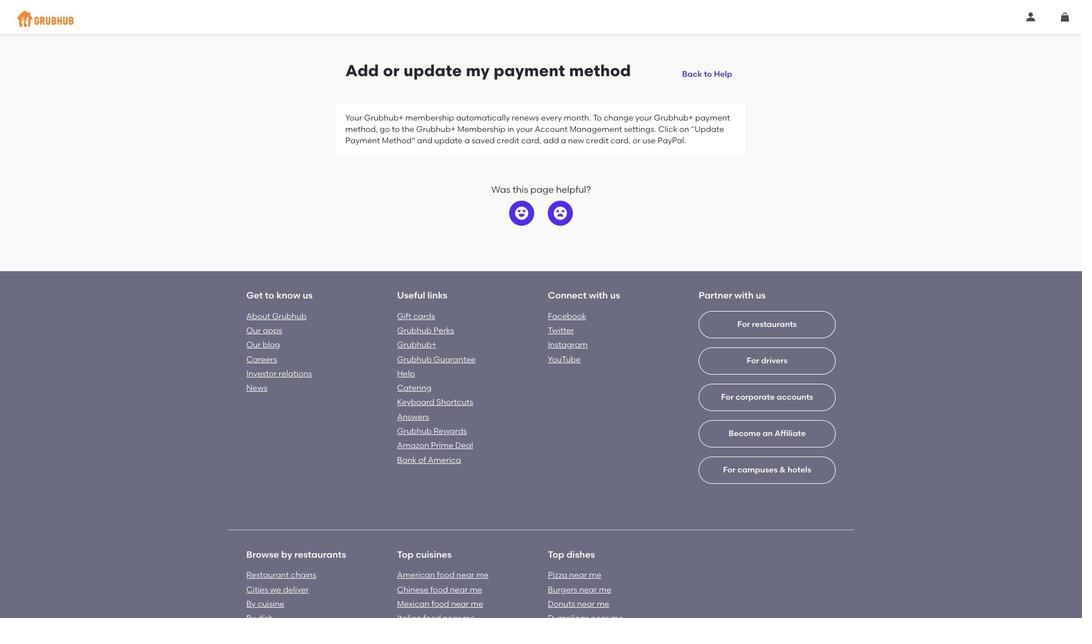Task type: locate. For each thing, give the bounding box(es) containing it.
help up catering
[[397, 369, 415, 379]]

with
[[589, 290, 608, 301], [735, 290, 754, 301]]

1 us from the left
[[303, 290, 313, 301]]

0 horizontal spatial restaurants
[[294, 549, 346, 560]]

restaurant chains cities we deliver by cuisine
[[246, 571, 316, 609]]

your up settings.
[[635, 113, 652, 123]]

to
[[704, 69, 712, 79], [392, 125, 400, 134], [265, 290, 274, 301]]

me down the american food near me link
[[470, 585, 482, 595]]

my
[[466, 61, 490, 80]]

chinese
[[397, 585, 428, 595]]

for down "partner with us"
[[737, 320, 750, 329]]

us right connect
[[610, 290, 620, 301]]

pizza near me link
[[548, 571, 601, 580]]

amazon prime deal link
[[397, 441, 473, 451]]

2 horizontal spatial us
[[756, 290, 766, 301]]

mexican
[[397, 600, 430, 609]]

for inside for corporate accounts link
[[721, 393, 734, 402]]

useful
[[397, 290, 425, 301]]

credit down the management
[[586, 136, 609, 146]]

grubhub down know
[[272, 312, 307, 321]]

with for partner
[[735, 290, 754, 301]]

1 vertical spatial help
[[397, 369, 415, 379]]

food
[[437, 571, 455, 580], [430, 585, 448, 595], [431, 600, 449, 609]]

saved
[[472, 136, 495, 146]]

the
[[402, 125, 414, 134]]

or
[[383, 61, 400, 80], [633, 136, 641, 146]]

restaurants
[[752, 320, 797, 329], [294, 549, 346, 560]]

0 horizontal spatial credit
[[497, 136, 519, 146]]

for inside for restaurants link
[[737, 320, 750, 329]]

your down renews
[[516, 125, 533, 134]]

to right go
[[392, 125, 400, 134]]

2 us from the left
[[610, 290, 620, 301]]

cuisine
[[258, 600, 284, 609]]

click
[[658, 125, 677, 134]]

top dishes
[[548, 549, 595, 560]]

top up american
[[397, 549, 414, 560]]

a right the add
[[561, 136, 566, 146]]

1 horizontal spatial help
[[714, 69, 732, 79]]

1 with from the left
[[589, 290, 608, 301]]

me
[[476, 571, 489, 580], [589, 571, 601, 580], [470, 585, 482, 595], [599, 585, 611, 595], [471, 600, 483, 609], [597, 600, 609, 609]]

our down about
[[246, 326, 261, 336]]

or right add
[[383, 61, 400, 80]]

0 horizontal spatial or
[[383, 61, 400, 80]]

a left saved
[[465, 136, 470, 146]]

0 horizontal spatial with
[[589, 290, 608, 301]]

0 vertical spatial food
[[437, 571, 455, 580]]

for
[[737, 320, 750, 329], [747, 356, 759, 366], [721, 393, 734, 402], [723, 465, 736, 475]]

for campuses & hotels
[[723, 465, 811, 475]]

to right back
[[704, 69, 712, 79]]

1 horizontal spatial or
[[633, 136, 641, 146]]

2 with from the left
[[735, 290, 754, 301]]

your grubhub+ membership automatically renews every month. to change your grubhub+ payment method, go to the grubhub+ membership in your account management settings. click on "update payment method" and update a saved credit card, add a new credit card, or use paypal.
[[345, 113, 730, 146]]

2 vertical spatial to
[[265, 290, 274, 301]]

grubhub+ inside gift cards grubhub perks grubhub+ grubhub guarantee help catering keyboard shortcuts answers grubhub rewards amazon prime deal bank of america
[[397, 340, 436, 350]]

0 vertical spatial to
[[704, 69, 712, 79]]

get
[[246, 290, 263, 301]]

update right and
[[434, 136, 463, 146]]

1 top from the left
[[397, 549, 414, 560]]

grubhub+ down grubhub perks link
[[397, 340, 436, 350]]

to right get
[[265, 290, 274, 301]]

top
[[397, 549, 414, 560], [548, 549, 564, 560]]

american food near me chinese food near me mexican food near me
[[397, 571, 489, 609]]

cities we deliver link
[[246, 585, 309, 595]]

for for for drivers
[[747, 356, 759, 366]]

card, left the add
[[521, 136, 541, 146]]

back to help
[[682, 69, 732, 79]]

useful links
[[397, 290, 447, 301]]

help right back
[[714, 69, 732, 79]]

2 horizontal spatial to
[[704, 69, 712, 79]]

1 vertical spatial your
[[516, 125, 533, 134]]

back
[[682, 69, 702, 79]]

food up mexican food near me link
[[430, 585, 448, 595]]

gift cards link
[[397, 312, 435, 321]]

help inside gift cards grubhub perks grubhub+ grubhub guarantee help catering keyboard shortcuts answers grubhub rewards amazon prime deal bank of america
[[397, 369, 415, 379]]

about grubhub link
[[246, 312, 307, 321]]

back to help link
[[678, 61, 737, 81]]

use
[[642, 136, 656, 146]]

or inside your grubhub+ membership automatically renews every month. to change your grubhub+ payment method, go to the grubhub+ membership in your account management settings. click on "update payment method" and update a saved credit card, add a new credit card, or use paypal.
[[633, 136, 641, 146]]

for corporate accounts
[[721, 393, 813, 402]]

pizza near me burgers near me donuts near me
[[548, 571, 611, 609]]

1 horizontal spatial payment
[[695, 113, 730, 123]]

affiliate
[[775, 429, 806, 439]]

0 horizontal spatial payment
[[494, 61, 565, 80]]

credit down in
[[497, 136, 519, 146]]

our up the careers link
[[246, 340, 261, 350]]

1 horizontal spatial with
[[735, 290, 754, 301]]

us up for restaurants
[[756, 290, 766, 301]]

1 vertical spatial update
[[434, 136, 463, 146]]

near up burgers near me link
[[569, 571, 587, 580]]

become an affiliate
[[729, 429, 806, 439]]

credit
[[497, 136, 519, 146], [586, 136, 609, 146]]

1 horizontal spatial restaurants
[[752, 320, 797, 329]]

update left my on the top left of the page
[[404, 61, 462, 80]]

add
[[543, 136, 559, 146]]

membership
[[457, 125, 506, 134]]

for for for campuses & hotels
[[723, 465, 736, 475]]

blog
[[263, 340, 280, 350]]

restaurants up "chains"
[[294, 549, 346, 560]]

help
[[714, 69, 732, 79], [397, 369, 415, 379]]

0 horizontal spatial us
[[303, 290, 313, 301]]

2 our from the top
[[246, 340, 261, 350]]

burgers near me link
[[548, 585, 611, 595]]

renews
[[512, 113, 539, 123]]

1 vertical spatial payment
[[695, 113, 730, 123]]

our                                     blog link
[[246, 340, 280, 350]]

grubhub+ down membership
[[416, 125, 456, 134]]

us right know
[[303, 290, 313, 301]]

cards
[[413, 312, 435, 321]]

add
[[345, 61, 379, 80]]

2 top from the left
[[548, 549, 564, 560]]

1 horizontal spatial credit
[[586, 136, 609, 146]]

small image
[[1026, 13, 1035, 22]]

this page was helpful image
[[515, 207, 529, 220]]

top up pizza
[[548, 549, 564, 560]]

get to know us
[[246, 290, 313, 301]]

gift cards grubhub perks grubhub+ grubhub guarantee help catering keyboard shortcuts answers grubhub rewards amazon prime deal bank of america
[[397, 312, 476, 465]]

for for for restaurants
[[737, 320, 750, 329]]

food up chinese food near me link at the bottom left
[[437, 571, 455, 580]]

to inside your grubhub+ membership automatically renews every month. to change your grubhub+ payment method, go to the grubhub+ membership in your account management settings. click on "update payment method" and update a saved credit card, add a new credit card, or use paypal.
[[392, 125, 400, 134]]

us for connect with us
[[610, 290, 620, 301]]

or down settings.
[[633, 136, 641, 146]]

chinese food near me link
[[397, 585, 482, 595]]

0 horizontal spatial card,
[[521, 136, 541, 146]]

3 us from the left
[[756, 290, 766, 301]]

2 card, from the left
[[611, 136, 631, 146]]

"update
[[691, 125, 724, 134]]

keyboard shortcuts link
[[397, 398, 473, 408]]

1 vertical spatial or
[[633, 136, 641, 146]]

your
[[635, 113, 652, 123], [516, 125, 533, 134]]

1 horizontal spatial us
[[610, 290, 620, 301]]

with right partner
[[735, 290, 754, 301]]

0 horizontal spatial to
[[265, 290, 274, 301]]

near up donuts near me link
[[579, 585, 597, 595]]

card, down settings.
[[611, 136, 631, 146]]

1 vertical spatial our
[[246, 340, 261, 350]]

careers link
[[246, 355, 277, 364]]

near down chinese food near me link at the bottom left
[[451, 600, 469, 609]]

0 vertical spatial payment
[[494, 61, 565, 80]]

1 horizontal spatial your
[[635, 113, 652, 123]]

near down burgers near me link
[[577, 600, 595, 609]]

0 horizontal spatial top
[[397, 549, 414, 560]]

&
[[780, 465, 786, 475]]

1 card, from the left
[[521, 136, 541, 146]]

to for get to know us
[[265, 290, 274, 301]]

youtube link
[[548, 355, 581, 364]]

food down chinese food near me link at the bottom left
[[431, 600, 449, 609]]

method,
[[345, 125, 378, 134]]

bank of america link
[[397, 455, 461, 465]]

payment up renews
[[494, 61, 565, 80]]

top for top cuisines
[[397, 549, 414, 560]]

top for top dishes
[[548, 549, 564, 560]]

restaurant chains link
[[246, 571, 316, 580]]

with right connect
[[589, 290, 608, 301]]

for left "campuses"
[[723, 465, 736, 475]]

campuses
[[737, 465, 778, 475]]

this page was not helpful image
[[554, 207, 567, 220]]

grubhub+ link
[[397, 340, 436, 350]]

restaurants up drivers
[[752, 320, 797, 329]]

by
[[246, 600, 256, 609]]

for left drivers
[[747, 356, 759, 366]]

new
[[568, 136, 584, 146]]

0 horizontal spatial help
[[397, 369, 415, 379]]

we
[[270, 585, 281, 595]]

1 vertical spatial to
[[392, 125, 400, 134]]

for inside the for campuses & hotels link
[[723, 465, 736, 475]]

investor
[[246, 369, 277, 379]]

change
[[604, 113, 633, 123]]

answers link
[[397, 412, 429, 422]]

1 horizontal spatial a
[[561, 136, 566, 146]]

1 horizontal spatial to
[[392, 125, 400, 134]]

for left corporate
[[721, 393, 734, 402]]

twitter link
[[548, 326, 574, 336]]

catering
[[397, 384, 431, 393]]

me up burgers near me link
[[589, 571, 601, 580]]

deliver
[[283, 585, 309, 595]]

1 horizontal spatial top
[[548, 549, 564, 560]]

1 horizontal spatial card,
[[611, 136, 631, 146]]

payment up "update
[[695, 113, 730, 123]]

payment inside your grubhub+ membership automatically renews every month. to change your grubhub+ payment method, go to the grubhub+ membership in your account management settings. click on "update payment method" and update a saved credit card, add a new credit card, or use paypal.
[[695, 113, 730, 123]]

dishes
[[566, 549, 595, 560]]

american food near me link
[[397, 571, 489, 580]]

browse by restaurants
[[246, 549, 346, 560]]

for inside for drivers link
[[747, 356, 759, 366]]

0 horizontal spatial a
[[465, 136, 470, 146]]

facebook
[[548, 312, 586, 321]]

become an affiliate link
[[699, 420, 836, 556]]

0 vertical spatial our
[[246, 326, 261, 336]]



Task type: describe. For each thing, give the bounding box(es) containing it.
shortcuts
[[436, 398, 473, 408]]

news
[[246, 384, 267, 393]]

grubhub perks link
[[397, 326, 454, 336]]

deal
[[455, 441, 473, 451]]

american
[[397, 571, 435, 580]]

top cuisines
[[397, 549, 452, 560]]

was this page helpful?
[[491, 184, 591, 195]]

small image
[[1060, 13, 1070, 22]]

every
[[541, 113, 562, 123]]

grubhub down grubhub+ link
[[397, 355, 432, 364]]

our apps link
[[246, 326, 282, 336]]

burgers
[[548, 585, 577, 595]]

this
[[513, 184, 528, 195]]

and
[[417, 136, 432, 146]]

connect
[[548, 290, 587, 301]]

on
[[679, 125, 689, 134]]

cities
[[246, 585, 268, 595]]

for restaurants link
[[699, 311, 836, 446]]

0 vertical spatial or
[[383, 61, 400, 80]]

by
[[281, 549, 292, 560]]

me up donuts near me link
[[599, 585, 611, 595]]

management
[[570, 125, 622, 134]]

grubhub down the gift cards link
[[397, 326, 432, 336]]

amazon
[[397, 441, 429, 451]]

grubhub inside about grubhub our apps our                                     blog careers investor                                     relations news
[[272, 312, 307, 321]]

2 credit from the left
[[586, 136, 609, 146]]

us for partner with us
[[756, 290, 766, 301]]

partner with us
[[699, 290, 766, 301]]

0 vertical spatial restaurants
[[752, 320, 797, 329]]

instagram link
[[548, 340, 588, 350]]

in
[[507, 125, 514, 134]]

for for for corporate accounts
[[721, 393, 734, 402]]

apps
[[263, 326, 282, 336]]

1 vertical spatial food
[[430, 585, 448, 595]]

chains
[[291, 571, 316, 580]]

instagram
[[548, 340, 588, 350]]

accounts
[[777, 393, 813, 402]]

donuts
[[548, 600, 575, 609]]

facebook link
[[548, 312, 586, 321]]

an
[[763, 429, 773, 439]]

links
[[427, 290, 447, 301]]

with for connect
[[589, 290, 608, 301]]

facebook twitter instagram youtube
[[548, 312, 588, 364]]

pizza
[[548, 571, 567, 580]]

partner
[[699, 290, 732, 301]]

help link
[[397, 369, 415, 379]]

about
[[246, 312, 270, 321]]

cuisines
[[416, 549, 452, 560]]

near down the american food near me link
[[450, 585, 468, 595]]

your
[[345, 113, 362, 123]]

grubhub logo image
[[17, 7, 74, 30]]

month.
[[564, 113, 591, 123]]

1 a from the left
[[465, 136, 470, 146]]

method"
[[382, 136, 415, 146]]

donuts near me link
[[548, 600, 609, 609]]

about grubhub our apps our                                     blog careers investor                                     relations news
[[246, 312, 312, 393]]

corporate
[[736, 393, 775, 402]]

grubhub down answers link
[[397, 427, 432, 436]]

near up chinese food near me link at the bottom left
[[457, 571, 474, 580]]

grubhub guarantee link
[[397, 355, 476, 364]]

0 vertical spatial help
[[714, 69, 732, 79]]

to
[[593, 113, 602, 123]]

for drivers link
[[699, 347, 836, 483]]

account
[[535, 125, 568, 134]]

guarantee
[[434, 355, 476, 364]]

become
[[729, 429, 761, 439]]

1 credit from the left
[[497, 136, 519, 146]]

keyboard
[[397, 398, 434, 408]]

answers
[[397, 412, 429, 422]]

for campuses & hotels link
[[699, 457, 836, 592]]

paypal.
[[658, 136, 686, 146]]

of
[[418, 455, 426, 465]]

browse
[[246, 549, 279, 560]]

news link
[[246, 384, 267, 393]]

grubhub+ up click
[[654, 113, 693, 123]]

prime
[[431, 441, 453, 451]]

for corporate accounts link
[[699, 384, 836, 519]]

1 our from the top
[[246, 326, 261, 336]]

drivers
[[761, 356, 788, 366]]

grubhub rewards link
[[397, 427, 467, 436]]

payment
[[345, 136, 380, 146]]

go
[[380, 125, 390, 134]]

me down chinese food near me link at the bottom left
[[471, 600, 483, 609]]

by cuisine link
[[246, 600, 284, 609]]

1 vertical spatial restaurants
[[294, 549, 346, 560]]

for restaurants
[[737, 320, 797, 329]]

2 vertical spatial food
[[431, 600, 449, 609]]

grubhub+ up go
[[364, 113, 403, 123]]

to for back to help
[[704, 69, 712, 79]]

careers
[[246, 355, 277, 364]]

catering link
[[397, 384, 431, 393]]

mexican food near me link
[[397, 600, 483, 609]]

0 vertical spatial update
[[404, 61, 462, 80]]

update inside your grubhub+ membership automatically renews every month. to change your grubhub+ payment method, go to the grubhub+ membership in your account management settings. click on "update payment method" and update a saved credit card, add a new credit card, or use paypal.
[[434, 136, 463, 146]]

investor                                     relations link
[[246, 369, 312, 379]]

membership
[[405, 113, 454, 123]]

gift
[[397, 312, 411, 321]]

was
[[491, 184, 510, 195]]

0 horizontal spatial your
[[516, 125, 533, 134]]

me down burgers near me link
[[597, 600, 609, 609]]

me up chinese food near me link at the bottom left
[[476, 571, 489, 580]]

0 vertical spatial your
[[635, 113, 652, 123]]

2 a from the left
[[561, 136, 566, 146]]

america
[[428, 455, 461, 465]]

automatically
[[456, 113, 510, 123]]

perks
[[434, 326, 454, 336]]

connect with us
[[548, 290, 620, 301]]



Task type: vqa. For each thing, say whether or not it's contained in the screenshot.


